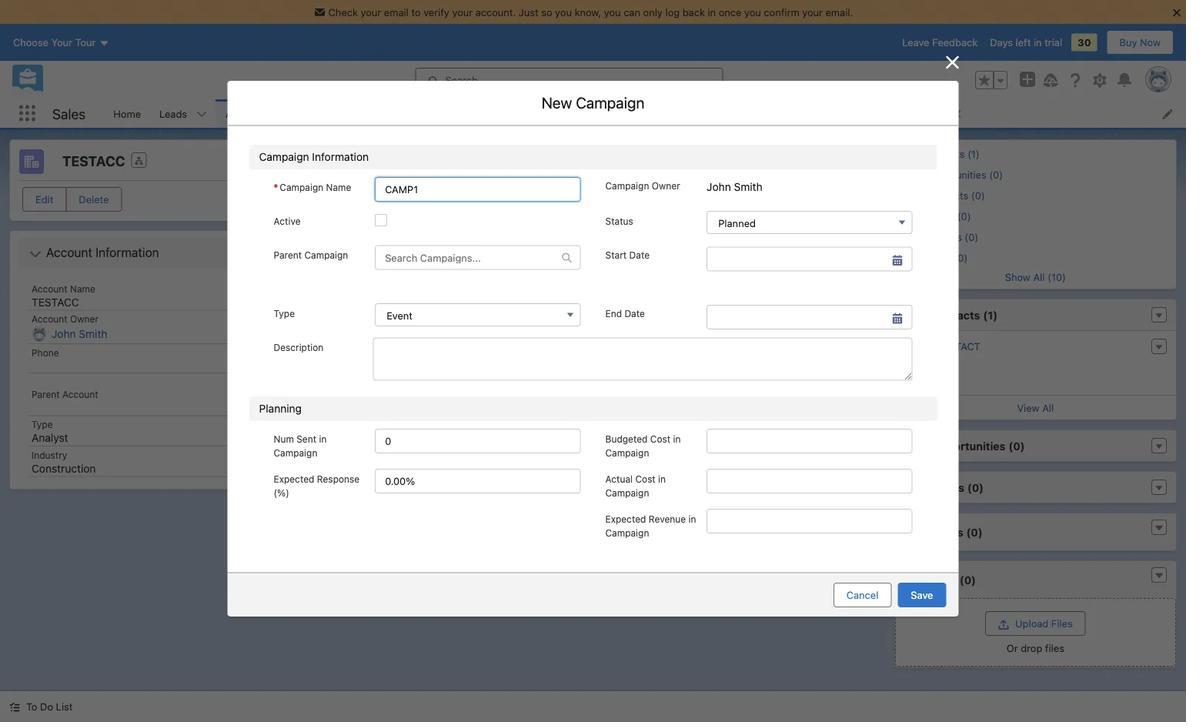 Task type: describe. For each thing, give the bounding box(es) containing it.
show all (10)
[[1005, 271, 1066, 283]]

partners (0)
[[349, 474, 414, 487]]

industry
[[32, 450, 67, 460]]

campaign owner
[[605, 180, 680, 191]]

construction
[[32, 462, 96, 475]]

actual
[[605, 473, 633, 484]]

contacts (1) for contacts image
[[349, 193, 415, 206]]

in for days left in trial
[[1034, 37, 1042, 48]]

cases (0) link
[[923, 252, 968, 264]]

partners (0)
[[923, 231, 979, 242]]

parent for parent campaign
[[274, 250, 302, 261]]

left
[[1016, 37, 1031, 48]]

account name
[[32, 283, 95, 294]]

cases (0)
[[923, 252, 968, 263]]

title:
[[904, 353, 928, 365]]

new down search... button
[[542, 94, 572, 112]]

edit button
[[22, 187, 66, 212]]

response
[[317, 473, 360, 484]]

partners (0) link
[[923, 231, 979, 243]]

campaign down the start date on the right
[[592, 270, 661, 288]]

name for campaign name
[[326, 182, 351, 193]]

few
[[404, 215, 420, 226]]

in for num sent in campaign
[[319, 433, 327, 444]]

status
[[605, 216, 633, 226]]

choose a campaign
[[525, 270, 661, 288]]

row number cell
[[312, 236, 352, 262]]

all for view
[[1042, 402, 1054, 413]]

contacts (1) for contacts icon at top
[[932, 308, 998, 321]]

(1) for contacts image
[[400, 193, 415, 206]]

(0) right contracts
[[405, 379, 421, 391]]

1 horizontal spatial john
[[707, 180, 731, 193]]

cell down row number image
[[312, 262, 352, 283]]

contracts (0) link
[[923, 189, 985, 202]]

description
[[274, 342, 324, 353]]

campaign up *
[[259, 151, 309, 163]]

1 horizontal spatial opportunities
[[932, 439, 1006, 452]]

Description text field
[[373, 337, 913, 380]]

contacts for contacts image
[[349, 193, 397, 206]]

parent for parent account
[[32, 389, 60, 400]]

know,
[[575, 6, 601, 18]]

date for start date
[[629, 250, 650, 261]]

orders
[[349, 426, 385, 439]]

num sent in campaign
[[274, 433, 327, 458]]

parent account
[[32, 389, 98, 400]]

new up actual cost in campaign text field on the right
[[830, 427, 851, 438]]

0 horizontal spatial cancel
[[710, 400, 742, 412]]

or
[[1007, 642, 1018, 654]]

orders (0)
[[923, 210, 971, 222]]

actual cost in campaign
[[605, 473, 666, 498]]

orders image for orders (0)
[[904, 210, 915, 221]]

0 vertical spatial files
[[932, 573, 957, 586]]

name inside button
[[383, 242, 411, 254]]

show all (10) link
[[1005, 271, 1066, 283]]

add
[[725, 197, 744, 208]]

start
[[605, 250, 627, 261]]

a for few
[[397, 215, 402, 226]]

home link
[[104, 99, 150, 128]]

notes
[[932, 526, 963, 538]]

now
[[1140, 37, 1161, 48]]

john inside 'link'
[[52, 328, 76, 340]]

phone cell
[[559, 236, 651, 262]]

active
[[274, 216, 301, 226]]

1 you from the left
[[555, 6, 572, 18]]

orders (0)
[[349, 426, 405, 439]]

days
[[990, 37, 1013, 48]]

action cell
[[836, 236, 875, 262]]

text default image inside account information dropdown button
[[29, 248, 42, 260]]

view all
[[1017, 402, 1054, 413]]

search...
[[445, 74, 486, 86]]

Budgeted Cost in Campaign text field
[[707, 429, 913, 453]]

Start Date text field
[[707, 247, 913, 272]]

cell down updated
[[352, 236, 377, 262]]

test contact
[[384, 267, 459, 278]]

to
[[26, 701, 37, 712]]

sent
[[297, 433, 316, 444]]

(1) for contacts icon at top
[[983, 308, 998, 321]]

to inside button
[[747, 197, 756, 208]]

2 you from the left
[[604, 6, 621, 18]]

budgeted
[[605, 433, 648, 444]]

event
[[387, 310, 413, 321]]

information for campaign information
[[312, 151, 369, 163]]

contacts (1)
[[923, 148, 980, 159]]

campaign inside budgeted cost in campaign
[[605, 447, 649, 458]]

account.
[[476, 6, 516, 18]]

show
[[1005, 271, 1031, 283]]

(%)
[[274, 487, 289, 498]]

leave feedback link
[[902, 37, 978, 48]]

end date
[[605, 308, 645, 319]]

can
[[624, 6, 640, 18]]

edit
[[35, 194, 53, 205]]

contacts for contacts icon at top
[[932, 308, 980, 321]]

title button
[[744, 236, 836, 260]]

campaign down event
[[369, 322, 415, 333]]

title
[[750, 242, 772, 254]]

new button for contracts (0)
[[818, 373, 863, 396]]

log
[[665, 6, 680, 18]]

orders image for orders
[[321, 423, 340, 442]]

confirm
[[764, 6, 800, 18]]

cell down planned
[[651, 262, 744, 283]]

account information
[[46, 245, 159, 260]]

campaign down contacts image
[[304, 250, 348, 261]]

verify
[[424, 6, 449, 18]]

campaign name
[[280, 182, 351, 193]]

num
[[274, 433, 294, 444]]

(0) right notes
[[966, 526, 983, 538]]

(0) down event popup button
[[426, 331, 442, 344]]

0 vertical spatial type
[[274, 308, 295, 319]]

or drop files
[[1007, 642, 1065, 654]]

buy now
[[1120, 37, 1161, 48]]

opportunities (0)
[[923, 169, 1003, 180]]

opportunities image
[[904, 436, 923, 455]]

delete
[[79, 194, 109, 205]]

sales tab panel
[[311, 177, 875, 500]]

updated a few seconds ago
[[357, 215, 478, 226]]

date for end date
[[625, 308, 645, 319]]

phone inside button
[[565, 242, 596, 254]]

end
[[605, 308, 622, 319]]

(0) right partners
[[398, 474, 414, 487]]

view
[[1017, 402, 1040, 413]]

accounts list item
[[216, 99, 298, 128]]

add to campaign
[[725, 197, 806, 208]]

days left in trial
[[990, 37, 1062, 48]]

home
[[113, 108, 141, 119]]

1 vertical spatial opportunities (0)
[[932, 439, 1025, 452]]

email
[[384, 6, 409, 18]]

text default image inside files element
[[1154, 570, 1165, 581]]

Expected Revenue in Campaign text field
[[707, 509, 913, 533]]

(0) right orders on the bottom of the page
[[388, 426, 405, 439]]

account owner
[[32, 314, 99, 324]]

check your email to verify your account. just so you know, you can only log back in once you confirm your email.
[[328, 6, 853, 18]]

new campaign
[[542, 94, 645, 112]]

expected revenue in campaign
[[605, 513, 696, 538]]

cancel button for the next button
[[697, 394, 755, 418]]

once
[[719, 6, 742, 18]]

leads link
[[150, 99, 196, 128]]

account for account owner
[[32, 314, 67, 324]]

cost for budgeted
[[650, 433, 671, 444]]

account for account information
[[46, 245, 92, 260]]

campaign inside num sent in campaign
[[274, 447, 317, 458]]

inverse image
[[943, 53, 962, 72]]

owner for campaign owner
[[652, 180, 680, 191]]

0 vertical spatial to
[[411, 6, 421, 18]]

partners
[[349, 474, 395, 487]]

1 vertical spatial testacc
[[32, 296, 79, 308]]

1 new button from the top
[[818, 325, 865, 349]]



Task type: vqa. For each thing, say whether or not it's contained in the screenshot.
Cases (0) link
yes



Task type: locate. For each thing, give the bounding box(es) containing it.
2 horizontal spatial name
[[383, 242, 411, 254]]

orders image right sent in the left of the page
[[321, 423, 340, 442]]

3 your from the left
[[802, 6, 823, 18]]

drop
[[1021, 642, 1042, 654]]

0 horizontal spatial information
[[96, 245, 159, 260]]

3 new button from the top
[[818, 421, 863, 444]]

smith down account owner
[[79, 328, 107, 340]]

1 vertical spatial new button
[[818, 373, 863, 396]]

activity
[[320, 154, 362, 169]]

cases (0)
[[932, 481, 984, 494]]

0 vertical spatial cancel button
[[697, 394, 755, 418]]

sales
[[52, 105, 86, 122]]

name down activity
[[326, 182, 351, 193]]

1 horizontal spatial expected
[[605, 513, 646, 524]]

files up save
[[932, 573, 957, 586]]

0 vertical spatial cases image
[[904, 252, 915, 263]]

1 vertical spatial owner
[[70, 314, 99, 324]]

1 horizontal spatial you
[[604, 6, 621, 18]]

testacc down the account name
[[32, 296, 79, 308]]

1 horizontal spatial orders image
[[904, 210, 915, 221]]

cancel button
[[697, 394, 755, 418], [833, 583, 892, 607]]

0 vertical spatial contacts (1)
[[349, 193, 415, 206]]

None text field
[[375, 177, 581, 202]]

account down the account name
[[32, 314, 67, 324]]

all inside view all link
[[1042, 402, 1054, 413]]

0 vertical spatial smith
[[734, 180, 763, 193]]

cell down start
[[559, 262, 651, 283]]

opportunities (0) down event
[[349, 331, 442, 344]]

Parent Campaign text field
[[376, 246, 562, 269]]

1 horizontal spatial cancel
[[847, 589, 879, 601]]

parent campaign
[[274, 250, 348, 261]]

date right start
[[629, 250, 650, 261]]

1 vertical spatial john
[[52, 328, 76, 340]]

parent down active
[[274, 250, 302, 261]]

in
[[708, 6, 716, 18], [1034, 37, 1042, 48], [319, 433, 327, 444], [673, 433, 681, 444], [658, 473, 666, 484], [689, 513, 696, 524]]

john smith up add
[[707, 180, 763, 193]]

title cell
[[744, 236, 836, 262]]

cases image
[[904, 252, 915, 263], [904, 478, 923, 497]]

you right so
[[555, 6, 572, 18]]

opportunities down event
[[349, 331, 423, 344]]

owner up john smith 'link'
[[70, 314, 99, 324]]

0 vertical spatial john
[[707, 180, 731, 193]]

1 cases image from the top
[[904, 252, 915, 263]]

0 vertical spatial owner
[[652, 180, 680, 191]]

in right left
[[1034, 37, 1042, 48]]

event button
[[375, 303, 581, 326]]

account inside dropdown button
[[46, 245, 92, 260]]

0 horizontal spatial contacts (1)
[[349, 193, 415, 206]]

only
[[643, 6, 663, 18]]

0 horizontal spatial contacts
[[349, 193, 397, 206]]

you right once
[[744, 6, 761, 18]]

your left "email"
[[361, 6, 381, 18]]

analyst
[[32, 431, 68, 444]]

john down account owner
[[52, 328, 76, 340]]

list
[[56, 701, 73, 712]]

leads
[[159, 108, 187, 119]]

2 your from the left
[[452, 6, 473, 18]]

1 vertical spatial opportunities
[[932, 439, 1006, 452]]

2 vertical spatial new button
[[818, 421, 863, 444]]

0 horizontal spatial (1)
[[400, 193, 415, 206]]

1 horizontal spatial contacts
[[932, 308, 980, 321]]

cost inside actual cost in campaign
[[635, 473, 656, 484]]

owner for account owner
[[70, 314, 99, 324]]

john up add
[[707, 180, 731, 193]]

1 vertical spatial test
[[906, 340, 931, 352]]

0 horizontal spatial test contact link
[[384, 267, 459, 279]]

1 horizontal spatial (1)
[[983, 308, 998, 321]]

orders image up partners image
[[904, 210, 915, 221]]

1 vertical spatial phone
[[32, 347, 59, 358]]

0 vertical spatial opportunities
[[349, 331, 423, 344]]

phone down john smith 'link'
[[32, 347, 59, 358]]

text default image
[[952, 109, 962, 119], [29, 248, 42, 260], [562, 252, 572, 263], [1154, 523, 1165, 533], [1154, 570, 1165, 581]]

cancel left save
[[847, 589, 879, 601]]

list containing home
[[104, 99, 1186, 128]]

contracts
[[349, 379, 402, 391]]

0 vertical spatial information
[[312, 151, 369, 163]]

1 horizontal spatial parent
[[274, 250, 302, 261]]

list item
[[867, 99, 969, 128]]

cancel button left next
[[697, 394, 755, 418]]

text default image
[[9, 702, 20, 712]]

test up title:
[[906, 340, 931, 352]]

smith inside 'link'
[[79, 328, 107, 340]]

list
[[104, 99, 1186, 128]]

1 vertical spatial john smith
[[52, 328, 107, 340]]

0 horizontal spatial smith
[[79, 328, 107, 340]]

in for expected revenue in campaign
[[689, 513, 696, 524]]

new up budgeted cost in campaign text box
[[830, 379, 851, 391]]

0 horizontal spatial type
[[32, 419, 53, 430]]

in for actual cost in campaign
[[658, 473, 666, 484]]

campaign inside actual cost in campaign
[[605, 487, 649, 498]]

1 vertical spatial type
[[32, 419, 53, 430]]

cost for actual
[[635, 473, 656, 484]]

1 horizontal spatial your
[[452, 6, 473, 18]]

dashboards list item
[[626, 99, 720, 128]]

test inside contacts grid
[[384, 267, 409, 278]]

campaign right *
[[280, 182, 323, 193]]

files (0)
[[932, 573, 976, 586]]

account up the account name
[[46, 245, 92, 260]]

name for account name
[[70, 283, 95, 294]]

contacts grid
[[312, 236, 875, 284]]

to do list
[[26, 701, 73, 712]]

cancel button left save
[[833, 583, 892, 607]]

contact up phone:
[[933, 340, 980, 352]]

add to campaign button
[[712, 190, 819, 215]]

contact for test contact title: email: phone:
[[933, 340, 980, 352]]

(0) right cases
[[968, 481, 984, 494]]

date right end
[[625, 308, 645, 319]]

1 vertical spatial parent
[[32, 389, 60, 400]]

type up 'description'
[[274, 308, 295, 319]]

2 cases image from the top
[[904, 478, 923, 497]]

opportunities (0)
[[349, 331, 442, 344], [932, 439, 1025, 452]]

contacts image
[[904, 306, 923, 324]]

contracts (0)
[[349, 379, 421, 391]]

cancel left next
[[710, 400, 742, 412]]

in inside expected revenue in campaign
[[689, 513, 696, 524]]

cases image for cases (0)
[[904, 252, 915, 263]]

0 horizontal spatial name
[[70, 283, 95, 294]]

End Date text field
[[707, 305, 913, 329]]

partners image
[[904, 231, 915, 242]]

(1) up few
[[400, 193, 415, 206]]

accounts
[[226, 108, 269, 119]]

1 vertical spatial contacts
[[932, 308, 980, 321]]

save button
[[898, 583, 946, 607]]

phone up choose a campaign
[[565, 242, 596, 254]]

1 vertical spatial all
[[1042, 402, 1054, 413]]

1 horizontal spatial a
[[581, 270, 589, 288]]

0 vertical spatial cost
[[650, 433, 671, 444]]

your left email.
[[802, 6, 823, 18]]

owner up email cell
[[652, 180, 680, 191]]

1 vertical spatial (1)
[[983, 308, 998, 321]]

1 horizontal spatial contacts (1)
[[932, 308, 998, 321]]

contact inside grid
[[412, 267, 459, 278]]

0 vertical spatial opportunities (0)
[[349, 331, 442, 344]]

campaign down 'revenue'
[[605, 527, 649, 538]]

in inside budgeted cost in campaign
[[673, 433, 681, 444]]

group
[[975, 71, 1008, 89]]

test inside test contact title: email: phone:
[[906, 340, 931, 352]]

(0) inside files element
[[960, 573, 976, 586]]

information inside dropdown button
[[96, 245, 159, 260]]

(0) right save button
[[960, 573, 976, 586]]

contacts up updated
[[349, 193, 397, 206]]

in right sent in the left of the page
[[319, 433, 327, 444]]

1 your from the left
[[361, 6, 381, 18]]

edit parent account image
[[258, 402, 269, 413]]

cost right actual
[[635, 473, 656, 484]]

orders (0) link
[[923, 210, 971, 222]]

files up files
[[1051, 618, 1073, 629]]

2 new button from the top
[[818, 373, 863, 396]]

expected for expected revenue in campaign
[[605, 513, 646, 524]]

in for budgeted cost in campaign
[[673, 433, 681, 444]]

test up event
[[384, 267, 409, 278]]

0 vertical spatial phone
[[565, 242, 596, 254]]

date
[[629, 250, 650, 261], [625, 308, 645, 319]]

in right back
[[708, 6, 716, 18]]

cases image left cases
[[904, 478, 923, 497]]

contact inside test contact title: email: phone:
[[933, 340, 980, 352]]

1 horizontal spatial phone
[[565, 242, 596, 254]]

0 vertical spatial expected
[[274, 473, 314, 484]]

name down few
[[383, 242, 411, 254]]

1 vertical spatial a
[[581, 270, 589, 288]]

expected inside the expected response (%)
[[274, 473, 314, 484]]

new down end date text field
[[831, 331, 852, 343]]

test contact link inside contacts grid
[[384, 267, 459, 279]]

row number image
[[312, 236, 352, 260]]

cases image down partners image
[[904, 252, 915, 263]]

john smith down account owner
[[52, 328, 107, 340]]

activity tab list
[[311, 146, 875, 177]]

planned button
[[707, 211, 913, 234]]

contracts image
[[321, 376, 340, 394]]

notes (0)
[[932, 526, 983, 538]]

(10)
[[1048, 271, 1066, 283]]

1 vertical spatial cases image
[[904, 478, 923, 497]]

name cell
[[377, 236, 559, 262]]

0 horizontal spatial opportunities (0)
[[349, 331, 442, 344]]

3 you from the left
[[744, 6, 761, 18]]

campaign up planned popup button
[[759, 197, 806, 208]]

orders image
[[904, 210, 915, 221], [321, 423, 340, 442]]

account up account owner
[[32, 283, 67, 294]]

cell
[[352, 236, 377, 262], [312, 262, 352, 283], [559, 262, 651, 283], [651, 262, 744, 283], [744, 262, 836, 283]]

leads list item
[[150, 99, 216, 128]]

0 horizontal spatial cancel button
[[697, 394, 755, 418]]

1 horizontal spatial smith
[[734, 180, 763, 193]]

1 vertical spatial cancel
[[847, 589, 879, 601]]

opportunities (0) up 'cases (0)'
[[932, 439, 1025, 452]]

cost
[[650, 433, 671, 444], [635, 473, 656, 484]]

all right view in the bottom right of the page
[[1042, 402, 1054, 413]]

account for account name
[[32, 283, 67, 294]]

Expected Response (%) text field
[[375, 469, 581, 493]]

0 vertical spatial name
[[326, 182, 351, 193]]

email cell
[[651, 236, 744, 262]]

dashboards
[[635, 108, 691, 119]]

a inside "tab panel"
[[397, 215, 402, 226]]

1 vertical spatial cancel button
[[833, 583, 892, 607]]

0 horizontal spatial john
[[52, 328, 76, 340]]

0 horizontal spatial contact
[[412, 267, 459, 278]]

just
[[519, 6, 539, 18]]

contacts (1) inside sales "tab panel"
[[349, 193, 415, 206]]

accounts link
[[216, 99, 278, 128]]

email.
[[826, 6, 853, 18]]

forecasts
[[571, 108, 616, 119]]

in inside num sent in campaign
[[319, 433, 327, 444]]

view all link
[[895, 395, 1176, 420]]

files
[[1045, 642, 1065, 654]]

budgeted cost in campaign
[[605, 433, 681, 458]]

contacts (1) up active checkbox
[[349, 193, 415, 206]]

to do list button
[[0, 691, 82, 722]]

1 vertical spatial name
[[383, 242, 411, 254]]

0 horizontal spatial test
[[384, 267, 409, 278]]

contact down name cell
[[412, 267, 459, 278]]

2 vertical spatial name
[[70, 283, 95, 294]]

in down budgeted cost in campaign
[[658, 473, 666, 484]]

Num Sent in Campaign text field
[[375, 429, 581, 453]]

0 vertical spatial (1)
[[400, 193, 415, 206]]

your right verify
[[452, 6, 473, 18]]

cost inside budgeted cost in campaign
[[650, 433, 671, 444]]

testacc up delete
[[62, 153, 125, 169]]

buy
[[1120, 37, 1137, 48]]

0 horizontal spatial phone
[[32, 347, 59, 358]]

1 horizontal spatial owner
[[652, 180, 680, 191]]

seconds
[[422, 215, 459, 226]]

name button
[[377, 236, 559, 260]]

expected for expected response (%)
[[274, 473, 314, 484]]

2 horizontal spatial you
[[744, 6, 761, 18]]

all left (10) at the right
[[1033, 271, 1045, 283]]

email:
[[904, 365, 932, 376]]

information for account information
[[96, 245, 159, 260]]

0 horizontal spatial files
[[932, 573, 957, 586]]

contacts inside sales "tab panel"
[[349, 193, 397, 206]]

opportunities (0) inside sales "tab panel"
[[349, 331, 442, 344]]

inverse image
[[824, 230, 843, 248]]

type up analyst
[[32, 419, 53, 430]]

to
[[411, 6, 421, 18], [747, 197, 756, 208]]

test contact element
[[895, 337, 1176, 390]]

0 vertical spatial contacts
[[349, 193, 397, 206]]

1 vertical spatial test contact link
[[906, 340, 980, 353]]

1 horizontal spatial type
[[274, 308, 295, 319]]

choose
[[525, 270, 577, 288]]

0 vertical spatial new button
[[818, 325, 865, 349]]

1 horizontal spatial test contact link
[[906, 340, 980, 353]]

contacts right contacts icon at top
[[932, 308, 980, 321]]

cell down 'title' "button"
[[744, 262, 836, 283]]

test contact link up event
[[384, 267, 459, 279]]

account information button
[[22, 240, 279, 265]]

in inside actual cost in campaign
[[658, 473, 666, 484]]

expected response (%)
[[274, 473, 360, 498]]

smith up add
[[734, 180, 763, 193]]

1 horizontal spatial cancel button
[[833, 583, 892, 607]]

upload
[[1015, 618, 1049, 629]]

new button for orders (0)
[[818, 421, 863, 444]]

cost right budgeted
[[650, 433, 671, 444]]

contacts image
[[321, 190, 340, 209]]

activity link
[[320, 146, 362, 177]]

information
[[312, 151, 369, 163], [96, 245, 159, 260]]

expected down actual cost in campaign
[[605, 513, 646, 524]]

1 vertical spatial files
[[1051, 618, 1073, 629]]

test for test contact
[[384, 267, 409, 278]]

in right 'revenue'
[[689, 513, 696, 524]]

leave feedback
[[902, 37, 978, 48]]

campaign inside expected revenue in campaign
[[605, 527, 649, 538]]

back
[[683, 6, 705, 18]]

cancel button for save button
[[833, 583, 892, 607]]

campaign inside button
[[759, 197, 806, 208]]

to right "email"
[[411, 6, 421, 18]]

0 vertical spatial john smith
[[707, 180, 763, 193]]

start date
[[605, 250, 650, 261]]

to right add
[[747, 197, 756, 208]]

1 vertical spatial smith
[[79, 328, 107, 340]]

0 vertical spatial orders image
[[904, 210, 915, 221]]

files element
[[894, 560, 1177, 668]]

ago
[[462, 215, 478, 226]]

opportunities inside sales "tab panel"
[[349, 331, 423, 344]]

0 vertical spatial a
[[397, 215, 402, 226]]

0 vertical spatial all
[[1033, 271, 1045, 283]]

0 horizontal spatial parent
[[32, 389, 60, 400]]

1 vertical spatial to
[[747, 197, 756, 208]]

information up "campaign name"
[[312, 151, 369, 163]]

1 horizontal spatial name
[[326, 182, 351, 193]]

test contact link up title:
[[906, 340, 980, 353]]

1 vertical spatial expected
[[605, 513, 646, 524]]

check
[[328, 6, 358, 18]]

a for campaign
[[581, 270, 589, 288]]

expected up the (%)
[[274, 473, 314, 484]]

0 horizontal spatial orders image
[[321, 423, 340, 442]]

phone button
[[559, 236, 651, 260]]

test contact link
[[384, 267, 459, 279], [906, 340, 980, 353]]

your
[[361, 6, 381, 18], [452, 6, 473, 18], [802, 6, 823, 18]]

(1) up test contact element
[[983, 308, 998, 321]]

1 vertical spatial contacts (1)
[[932, 308, 998, 321]]

john smith link
[[52, 328, 107, 341]]

contacts (1) right contacts icon at top
[[932, 308, 998, 321]]

smith
[[734, 180, 763, 193], [79, 328, 107, 340]]

expected inside expected revenue in campaign
[[605, 513, 646, 524]]

save
[[911, 589, 933, 601]]

campaign down search... button
[[576, 94, 645, 112]]

feedback
[[932, 37, 978, 48]]

cases image for cases
[[904, 478, 923, 497]]

0 vertical spatial testacc
[[62, 153, 125, 169]]

in right budgeted
[[673, 433, 681, 444]]

contact for test contact
[[412, 267, 459, 278]]

Actual Cost in Campaign text field
[[707, 469, 913, 493]]

1 horizontal spatial john smith
[[707, 180, 763, 193]]

*
[[274, 182, 278, 193]]

you left can at the right of the page
[[604, 6, 621, 18]]

2 horizontal spatial your
[[802, 6, 823, 18]]

updated
[[357, 215, 394, 226]]

0 horizontal spatial expected
[[274, 473, 314, 484]]

account partner image
[[321, 471, 340, 490]]

(1) inside sales "tab panel"
[[400, 193, 415, 206]]

parent
[[274, 250, 302, 261], [32, 389, 60, 400]]

campaign up status
[[605, 180, 649, 191]]

1 horizontal spatial contact
[[933, 340, 980, 352]]

(0) down view in the bottom right of the page
[[1009, 439, 1025, 452]]

phone
[[565, 242, 596, 254], [32, 347, 59, 358]]

campaign down sent in the left of the page
[[274, 447, 317, 458]]

action image
[[836, 236, 875, 260]]

test for test contact title: email: phone:
[[906, 340, 931, 352]]

forecasts link
[[562, 99, 626, 128]]

account up analyst
[[62, 389, 98, 400]]

search... button
[[415, 68, 723, 92]]

orders image inside sales "tab panel"
[[321, 423, 340, 442]]

a right the choose
[[581, 270, 589, 288]]

0 horizontal spatial a
[[397, 215, 402, 226]]

all for show
[[1033, 271, 1045, 283]]

account image
[[19, 149, 44, 174]]

name up account owner
[[70, 283, 95, 294]]

new button
[[818, 325, 865, 349], [818, 373, 863, 396], [818, 421, 863, 444]]

0 horizontal spatial your
[[361, 6, 381, 18]]

0 vertical spatial contact
[[412, 267, 459, 278]]

campaign down actual
[[605, 487, 649, 498]]

0 vertical spatial parent
[[274, 250, 302, 261]]

0 vertical spatial date
[[629, 250, 650, 261]]

opportunities up 'cases (0)'
[[932, 439, 1006, 452]]

1 vertical spatial cost
[[635, 473, 656, 484]]

Active checkbox
[[375, 214, 387, 226]]

all
[[1033, 271, 1045, 283], [1042, 402, 1054, 413]]

0 vertical spatial test
[[384, 267, 409, 278]]

parent up analyst
[[32, 389, 60, 400]]

1 vertical spatial date
[[625, 308, 645, 319]]



